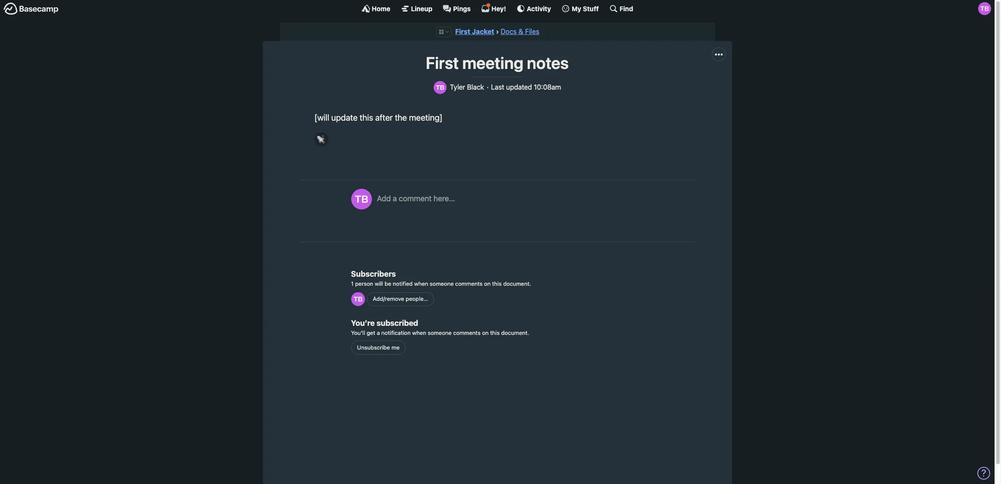 Task type: vqa. For each thing, say whether or not it's contained in the screenshot.
Someone's associated with Someone's activity
no



Task type: locate. For each thing, give the bounding box(es) containing it.
main element
[[0, 0, 995, 17]]

comments inside you're subscribed you'll get a notification when someone comments on this document.
[[453, 330, 481, 337]]

when inside subscribers 1 person will be notified when someone comments on this document.
[[414, 281, 428, 288]]

notified
[[393, 281, 413, 288]]

›
[[496, 28, 499, 35]]

comments
[[455, 281, 483, 288], [453, 330, 481, 337]]

updated
[[506, 83, 532, 91]]

1 horizontal spatial tyler black image
[[979, 2, 992, 15]]

people…
[[406, 296, 428, 303]]

0 horizontal spatial tyler black image
[[351, 293, 365, 306]]

this for subscribed
[[490, 330, 500, 337]]

someone for subscribers
[[430, 281, 454, 288]]

comment
[[399, 195, 432, 204]]

will
[[375, 281, 383, 288]]

1 horizontal spatial a
[[393, 195, 397, 204]]

my
[[572, 5, 582, 12]]

me
[[392, 344, 400, 351]]

1 vertical spatial on
[[482, 330, 489, 337]]

1 vertical spatial document.
[[502, 330, 530, 337]]

document. for subscribers
[[504, 281, 532, 288]]

stuff
[[583, 5, 599, 12]]

someone inside you're subscribed you'll get a notification when someone comments on this document.
[[428, 330, 452, 337]]

someone
[[430, 281, 454, 288], [428, 330, 452, 337]]

0 vertical spatial tyler black image
[[434, 81, 447, 94]]

0 vertical spatial when
[[414, 281, 428, 288]]

when right notification on the left
[[412, 330, 426, 337]]

this
[[360, 113, 374, 122], [492, 281, 502, 288], [490, 330, 500, 337]]

on inside you're subscribed you'll get a notification when someone comments on this document.
[[482, 330, 489, 337]]

switch accounts image
[[3, 2, 59, 16]]

subscribers 1 person will be notified when someone comments on this document.
[[351, 270, 532, 288]]

1 vertical spatial when
[[412, 330, 426, 337]]

[will update this after the meeting]
[[315, 113, 443, 122]]

when
[[414, 281, 428, 288], [412, 330, 426, 337]]

document. inside you're subscribed you'll get a notification when someone comments on this document.
[[502, 330, 530, 337]]

docs & files link
[[501, 28, 540, 35]]

pings
[[453, 5, 471, 12]]

hey!
[[492, 5, 506, 12]]

first left the jacket
[[456, 28, 471, 35]]

comments inside subscribers 1 person will be notified when someone comments on this document.
[[455, 281, 483, 288]]

someone inside subscribers 1 person will be notified when someone comments on this document.
[[430, 281, 454, 288]]

document. inside subscribers 1 person will be notified when someone comments on this document.
[[504, 281, 532, 288]]

pings button
[[443, 4, 471, 13]]

1 horizontal spatial tyler black image
[[434, 81, 447, 94]]

when for subscribers
[[414, 281, 428, 288]]

2 vertical spatial this
[[490, 330, 500, 337]]

someone right "notified"
[[430, 281, 454, 288]]

a right add
[[393, 195, 397, 204]]

a right get
[[377, 330, 380, 337]]

when up the people…
[[414, 281, 428, 288]]

1 vertical spatial first
[[426, 53, 459, 73]]

1 vertical spatial this
[[492, 281, 502, 288]]

a inside button
[[393, 195, 397, 204]]

0 horizontal spatial tyler black image
[[351, 189, 372, 210]]

1 vertical spatial tyler black image
[[351, 293, 365, 306]]

someone down the people…
[[428, 330, 452, 337]]

add a comment here…
[[377, 195, 455, 204]]

home link
[[362, 4, 391, 13]]

this inside you're subscribed you'll get a notification when someone comments on this document.
[[490, 330, 500, 337]]

0 vertical spatial comments
[[455, 281, 483, 288]]

1 vertical spatial comments
[[453, 330, 481, 337]]

tyler black image left the tyler
[[434, 81, 447, 94]]

first up the tyler
[[426, 53, 459, 73]]

this inside subscribers 1 person will be notified when someone comments on this document.
[[492, 281, 502, 288]]

find button
[[610, 4, 634, 13]]

last
[[491, 83, 505, 91]]

my stuff
[[572, 5, 599, 12]]

the
[[395, 113, 407, 122]]

files
[[525, 28, 540, 35]]

1 vertical spatial a
[[377, 330, 380, 337]]

1
[[351, 281, 354, 288]]

add/remove
[[373, 296, 404, 303]]

tyler
[[450, 83, 466, 91]]

a
[[393, 195, 397, 204], [377, 330, 380, 337]]

0 vertical spatial on
[[484, 281, 491, 288]]

update
[[332, 113, 358, 122]]

when inside you're subscribed you'll get a notification when someone comments on this document.
[[412, 330, 426, 337]]

tyler black image
[[434, 81, 447, 94], [351, 293, 365, 306]]

1 vertical spatial tyler black image
[[351, 189, 372, 210]]

person
[[355, 281, 373, 288]]

0 vertical spatial first
[[456, 28, 471, 35]]

on for subscribers
[[484, 281, 491, 288]]

tyler black image down '1'
[[351, 293, 365, 306]]

› docs & files
[[496, 28, 540, 35]]

0 vertical spatial a
[[393, 195, 397, 204]]

[will
[[315, 113, 329, 122]]

document. for you're
[[502, 330, 530, 337]]

0 horizontal spatial a
[[377, 330, 380, 337]]

first
[[456, 28, 471, 35], [426, 53, 459, 73]]

0 vertical spatial document.
[[504, 281, 532, 288]]

find
[[620, 5, 634, 12]]

0 vertical spatial someone
[[430, 281, 454, 288]]

tyler black image
[[979, 2, 992, 15], [351, 189, 372, 210]]

you're subscribed you'll get a notification when someone comments on this document.
[[351, 319, 530, 337]]

docs
[[501, 28, 517, 35]]

on inside subscribers 1 person will be notified when someone comments on this document.
[[484, 281, 491, 288]]

subscribers
[[351, 270, 396, 279]]

document.
[[504, 281, 532, 288], [502, 330, 530, 337]]

meeting
[[463, 53, 524, 73]]

add/remove people…
[[373, 296, 428, 303]]

on
[[484, 281, 491, 288], [482, 330, 489, 337]]

tyler black
[[450, 83, 484, 91]]

1 vertical spatial someone
[[428, 330, 452, 337]]

activity
[[527, 5, 551, 12]]



Task type: describe. For each thing, give the bounding box(es) containing it.
you're
[[351, 319, 375, 328]]

this for 1
[[492, 281, 502, 288]]

lineup
[[411, 5, 433, 12]]

unsubscribe me
[[357, 344, 400, 351]]

activity link
[[517, 4, 551, 13]]

my stuff button
[[562, 4, 599, 13]]

on for you're
[[482, 330, 489, 337]]

home
[[372, 5, 391, 12]]

after
[[376, 113, 393, 122]]

unsubscribe me button
[[351, 341, 406, 355]]

first jacket
[[456, 28, 495, 35]]

notification
[[382, 330, 411, 337]]

first jacket link
[[456, 28, 495, 35]]

10:08am
[[534, 83, 561, 91]]

add a comment here… button
[[377, 189, 687, 228]]

first meeting notes
[[426, 53, 569, 73]]

here…
[[434, 195, 455, 204]]

0 vertical spatial tyler black image
[[979, 2, 992, 15]]

notes
[[527, 53, 569, 73]]

meeting]
[[409, 113, 443, 122]]

first for first jacket
[[456, 28, 471, 35]]

10:08am element
[[534, 83, 561, 91]]

add
[[377, 195, 391, 204]]

add/remove people… link
[[367, 293, 434, 307]]

someone for you're
[[428, 330, 452, 337]]

unsubscribe
[[357, 344, 390, 351]]

hey! button
[[481, 3, 506, 13]]

comments for you're
[[453, 330, 481, 337]]

0 vertical spatial this
[[360, 113, 374, 122]]

get
[[367, 330, 375, 337]]

when for you're
[[412, 330, 426, 337]]

last updated 10:08am
[[491, 83, 561, 91]]

subscribed
[[377, 319, 419, 328]]

you'll
[[351, 330, 365, 337]]

lineup link
[[401, 4, 433, 13]]

&
[[519, 28, 524, 35]]

jacket
[[472, 28, 495, 35]]

a inside you're subscribed you'll get a notification when someone comments on this document.
[[377, 330, 380, 337]]

first for first meeting notes
[[426, 53, 459, 73]]

comments for subscribers
[[455, 281, 483, 288]]

black
[[467, 83, 484, 91]]

be
[[385, 281, 392, 288]]



